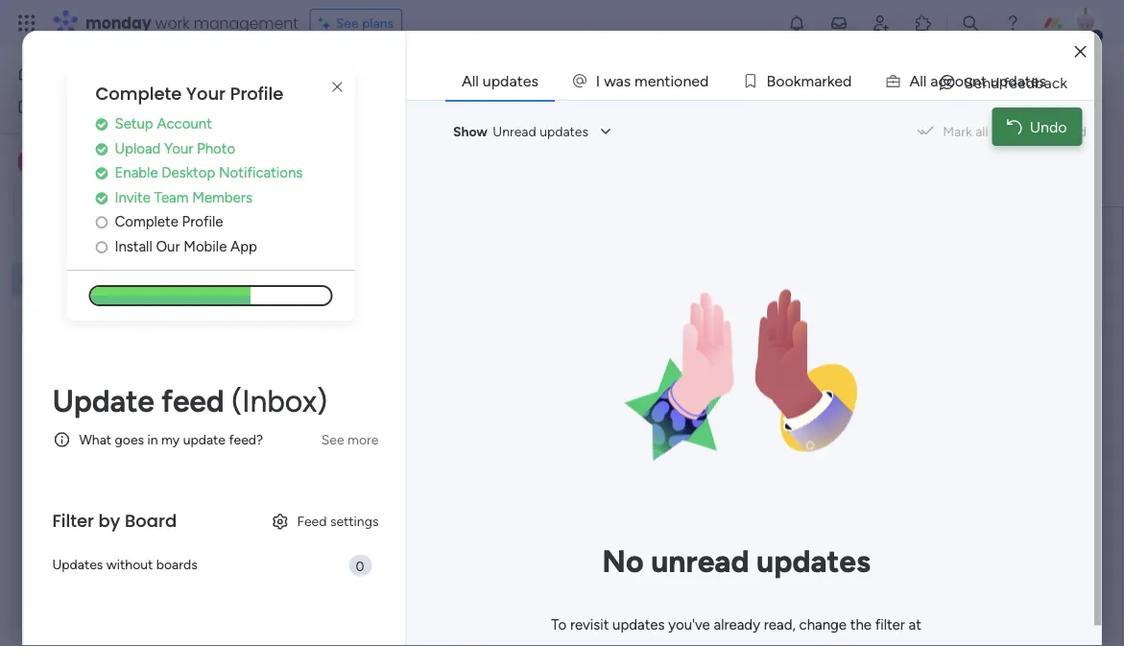 Task type: vqa. For each thing, say whether or not it's contained in the screenshot.
Workspace options icon
no



Task type: locate. For each thing, give the bounding box(es) containing it.
by right filter
[[98, 509, 120, 533]]

check circle image inside setup account link
[[95, 117, 108, 131]]

board up without
[[125, 509, 177, 533]]

feed settings
[[297, 513, 379, 529]]

upload
[[115, 139, 161, 157]]

profile up setup account link
[[230, 82, 284, 106]]

updates right unread
[[539, 123, 588, 140]]

0 horizontal spatial s
[[623, 72, 630, 90]]

employee
[[657, 300, 724, 318]]

a inside with these result, we hope to have a better pulse on wellness at our organization and bring your relevant programming to better support you.
[[667, 377, 674, 395]]

1 horizontal spatial s
[[1039, 72, 1046, 90]]

0 horizontal spatial n
[[656, 72, 664, 90]]

0 horizontal spatial your
[[583, 396, 613, 414]]

better down "wellness"
[[788, 396, 830, 414]]

k
[[793, 72, 801, 90], [827, 72, 834, 90]]

complete up the install
[[115, 213, 178, 230]]

n left p
[[972, 72, 981, 90]]

to revisit updates you've already read, change the filter at the top left corner of your feed.
[[551, 616, 921, 646]]

1 horizontal spatial well-
[[411, 64, 470, 96]]

1 vertical spatial circle o image
[[95, 239, 108, 254]]

invite inside invite team members link
[[115, 188, 151, 206]]

0 vertical spatial your
[[186, 82, 226, 106]]

0 horizontal spatial d
[[699, 72, 708, 90]]

o left the r
[[775, 72, 784, 90]]

0 vertical spatial form
[[326, 166, 355, 182]]

m left i
[[634, 72, 647, 90]]

s
[[623, 72, 630, 90], [1039, 72, 1046, 90]]

2 vertical spatial check circle image
[[95, 166, 108, 180]]

your down this
[[628, 319, 658, 337]]

feed settings button
[[262, 506, 386, 536]]

0 vertical spatial at
[[847, 377, 860, 395]]

0 horizontal spatial by
[[98, 509, 120, 533]]

or
[[703, 319, 717, 337]]

check circle image for upload
[[95, 141, 108, 156]]

by
[[449, 165, 466, 183], [98, 509, 120, 533]]

1 horizontal spatial profile
[[230, 82, 284, 106]]

/ left 1
[[1034, 72, 1040, 89]]

complete up setup
[[95, 82, 182, 106]]

updates up top
[[612, 616, 664, 633]]

0 vertical spatial invite
[[997, 72, 1031, 89]]

2 t from the left
[[981, 72, 986, 90]]

1 horizontal spatial employee well-being survey
[[292, 64, 618, 96]]

better
[[678, 377, 720, 395], [788, 396, 830, 414]]

better up programming
[[678, 377, 720, 395]]

c left send
[[946, 72, 955, 90]]

no unread updates
[[602, 542, 870, 579]]

employee up out at the left of the page
[[427, 255, 580, 297]]

/ inside 'invite / 1' button
[[1034, 72, 1040, 89]]

fill
[[456, 319, 471, 337]]

your up setup account link
[[186, 82, 226, 106]]

1 horizontal spatial better
[[788, 396, 830, 414]]

being up unread
[[470, 64, 536, 96]]

1 vertical spatial board
[[125, 509, 177, 533]]

0 vertical spatial circle o image
[[95, 215, 108, 229]]

n
[[656, 72, 664, 90], [683, 72, 691, 90], [972, 72, 981, 90]]

edit form
[[299, 166, 355, 182]]

install our mobile app
[[115, 237, 257, 255]]

see more button
[[314, 424, 386, 455]]

help image
[[1003, 13, 1022, 33]]

check circle image inside enable desktop notifications link
[[95, 166, 108, 180]]

anything you want to add? element
[[426, 412, 658, 434]]

collapse board header image
[[1075, 115, 1091, 131]]

circle o image down search in workspace "field"
[[95, 215, 108, 229]]

no
[[602, 542, 643, 579]]

r
[[822, 72, 827, 90]]

1 vertical spatial your
[[164, 139, 193, 157]]

1 horizontal spatial invite
[[997, 72, 1031, 89]]

/ left 4
[[1015, 115, 1020, 131]]

1 horizontal spatial d
[[843, 72, 852, 90]]

a right have
[[667, 377, 674, 395]]

work for monday
[[155, 12, 190, 34]]

check circle image for enable
[[95, 166, 108, 180]]

2 d from the left
[[843, 72, 852, 90]]

2 vertical spatial your
[[773, 645, 802, 646]]

wellness
[[785, 377, 843, 395]]

to
[[612, 377, 627, 395], [770, 396, 784, 414], [598, 412, 614, 434]]

your
[[186, 82, 226, 106], [164, 139, 193, 157]]

invite inside 'invite / 1' button
[[997, 72, 1031, 89]]

1 vertical spatial see
[[321, 431, 344, 448]]

employee well-being survey down the install
[[45, 271, 214, 288]]

option
[[0, 229, 245, 233]]

profile up mobile
[[182, 213, 223, 230]]

filter by board
[[52, 509, 177, 533]]

circle o image inside the complete profile link
[[95, 215, 108, 229]]

1 horizontal spatial t
[[981, 72, 986, 90]]

e left i
[[647, 72, 656, 90]]

0 horizontal spatial survey
[[174, 271, 214, 288]]

employee well-being survey up the show on the top left of the page
[[292, 64, 618, 96]]

ruby anderson image
[[1070, 8, 1101, 38]]

0 vertical spatial check circle image
[[95, 117, 108, 131]]

1 vertical spatial check circle image
[[95, 141, 108, 156]]

1 vertical spatial form
[[551, 319, 584, 337]]

2 o from the left
[[775, 72, 784, 90]]

0 vertical spatial complete
[[95, 82, 182, 106]]

out
[[475, 319, 498, 337]]

at right filter on the bottom right of page
[[908, 616, 921, 633]]

3 t from the left
[[1025, 72, 1030, 90]]

/
[[1034, 72, 1040, 89], [1015, 115, 1020, 131]]

4 o from the left
[[955, 72, 963, 90]]

account
[[157, 115, 212, 132]]

0 horizontal spatial at
[[847, 377, 860, 395]]

bring
[[544, 396, 579, 414]]

a right a
[[930, 72, 938, 90]]

1 vertical spatial invite
[[115, 188, 151, 206]]

1 m from the left
[[634, 72, 647, 90]]

2 horizontal spatial employee
[[427, 255, 580, 297]]

question
[[458, 338, 517, 356]]

complete
[[95, 82, 182, 106], [115, 213, 178, 230]]

1 horizontal spatial by
[[449, 165, 466, 183]]

check circle image inside upload your photo 'link'
[[95, 141, 108, 156]]

dapulse x slim image
[[326, 76, 349, 99]]

0 vertical spatial your
[[628, 319, 658, 337]]

work right monday on the top
[[155, 12, 190, 34]]

0 vertical spatial profile
[[230, 82, 284, 106]]

2 e from the left
[[691, 72, 699, 90]]

form inside button
[[326, 166, 355, 182]]

result,
[[505, 377, 546, 395]]

/ for 4
[[1015, 115, 1020, 131]]

employee down first board
[[45, 271, 105, 288]]

1 vertical spatial complete
[[115, 213, 178, 230]]

pulse
[[724, 377, 760, 395]]

write
[[768, 319, 802, 337]]

m left the r
[[801, 72, 814, 90]]

0 vertical spatial /
[[1034, 72, 1040, 89]]

2 s from the left
[[1039, 72, 1046, 90]]

tab list
[[445, 61, 1094, 100]]

see inside button
[[321, 431, 344, 448]]

2 c from the left
[[946, 72, 955, 90]]

work right my
[[64, 98, 93, 114]]

you left want
[[523, 412, 552, 434]]

survey
[[542, 64, 618, 96], [174, 271, 214, 288]]

0 horizontal spatial /
[[1015, 115, 1020, 131]]

0 horizontal spatial form
[[326, 166, 355, 182]]

complete for complete your profile
[[95, 82, 182, 106]]

0 horizontal spatial m
[[634, 72, 647, 90]]

upload your photo
[[115, 139, 235, 157]]

my
[[161, 431, 180, 448]]

thank
[[427, 300, 467, 318]]

/ for 1
[[1034, 72, 1040, 89]]

1 d from the left
[[699, 72, 708, 90]]

install
[[115, 237, 152, 255]]

'anonymous'
[[806, 319, 893, 337]]

1 horizontal spatial form
[[551, 319, 584, 337]]

see inside button
[[336, 15, 359, 31]]

the up if
[[525, 319, 547, 337]]

1 vertical spatial your
[[583, 396, 613, 414]]

1 circle o image from the top
[[95, 215, 108, 229]]

1 horizontal spatial k
[[827, 72, 834, 90]]

your inside with these result, we hope to have a better pulse on wellness at our organization and bring your relevant programming to better support you.
[[583, 396, 613, 414]]

hope
[[574, 377, 609, 395]]

notifications
[[219, 164, 303, 181]]

at up support
[[847, 377, 860, 395]]

check circle image
[[95, 190, 108, 205]]

u
[[963, 72, 972, 90], [990, 72, 999, 90]]

updates right all on the left of the page
[[482, 72, 538, 90]]

work inside button
[[64, 98, 93, 114]]

1 horizontal spatial being
[[470, 64, 536, 96]]

0 vertical spatial being
[[470, 64, 536, 96]]

2 horizontal spatial n
[[972, 72, 981, 90]]

1 vertical spatial survey
[[174, 271, 214, 288]]

select product image
[[17, 13, 36, 33]]

activity button
[[863, 65, 954, 96]]

3 d from the left
[[1008, 72, 1017, 90]]

by right powered
[[449, 165, 466, 183]]

send feedback button
[[929, 67, 1075, 98]]

1 horizontal spatial at
[[908, 616, 921, 633]]

edit
[[299, 166, 323, 182]]

inbox image
[[829, 13, 849, 33]]

with these result, we hope to have a better pulse on wellness at our organization and bring your relevant programming to better support you.
[[427, 377, 919, 414]]

0 vertical spatial employee well-being survey
[[292, 64, 618, 96]]

2 horizontal spatial your
[[773, 645, 802, 646]]

k down inbox image
[[827, 72, 834, 90]]

circle o image inside install our mobile app link
[[95, 239, 108, 254]]

e right add to favorites image at the right top
[[691, 72, 699, 90]]

0 horizontal spatial in
[[147, 431, 158, 448]]

1 horizontal spatial in
[[613, 300, 625, 318]]

n right i
[[683, 72, 691, 90]]

survey down install our mobile app at left
[[174, 271, 214, 288]]

1 vertical spatial /
[[1015, 115, 1020, 131]]

employee down see plans button
[[292, 64, 405, 96]]

check circle image left upload
[[95, 141, 108, 156]]

1 horizontal spatial n
[[683, 72, 691, 90]]

check circle image up check circle image
[[95, 166, 108, 180]]

n left i
[[656, 72, 664, 90]]

lottie animation image
[[582, 220, 890, 528]]

o right b
[[784, 72, 793, 90]]

14. anything you want to add?
[[426, 412, 658, 434]]

0 horizontal spatial profile
[[182, 213, 223, 230]]

your down the hope
[[583, 396, 613, 414]]

close image
[[1075, 45, 1086, 59]]

0 horizontal spatial k
[[793, 72, 801, 90]]

1 horizontal spatial /
[[1034, 72, 1040, 89]]

k right b
[[793, 72, 801, 90]]

0 horizontal spatial t
[[664, 72, 670, 90]]

0 horizontal spatial employee
[[45, 271, 105, 288]]

the left top
[[634, 645, 656, 646]]

in left 'my'
[[147, 431, 158, 448]]

0 vertical spatial better
[[678, 377, 720, 395]]

o right show board description icon
[[674, 72, 683, 90]]

updates inside the to revisit updates you've already read, change the filter at the top left corner of your feed.
[[612, 616, 664, 633]]

see plans button
[[310, 9, 402, 37]]

invite members image
[[872, 13, 891, 33]]

your down read,
[[773, 645, 802, 646]]

1 horizontal spatial m
[[801, 72, 814, 90]]

well- inside "list box"
[[108, 271, 137, 288]]

2 horizontal spatial t
[[1025, 72, 1030, 90]]

b
[[766, 72, 775, 90]]

employee inside form form
[[427, 255, 580, 297]]

name
[[662, 319, 699, 337]]

my work
[[42, 98, 93, 114]]

2 check circle image from the top
[[95, 141, 108, 156]]

d for a l l a c c o u n t u p d a t e s
[[1008, 72, 1017, 90]]

t left p
[[981, 72, 986, 90]]

0 vertical spatial by
[[449, 165, 466, 183]]

0 horizontal spatial work
[[64, 98, 93, 114]]

see left more on the left bottom of the page
[[321, 431, 344, 448]]

updates
[[482, 72, 538, 90], [539, 123, 588, 140], [756, 542, 870, 579], [612, 616, 664, 633]]

0 horizontal spatial better
[[678, 377, 720, 395]]

0 horizontal spatial invite
[[115, 188, 151, 206]]

the
[[525, 319, 547, 337], [920, 319, 942, 337], [850, 616, 871, 633], [634, 645, 656, 646]]

by for filter
[[98, 509, 120, 533]]

a
[[615, 72, 623, 90], [814, 72, 822, 90], [930, 72, 938, 90], [1017, 72, 1025, 90], [667, 377, 674, 395]]

1 vertical spatial at
[[908, 616, 921, 633]]

0 vertical spatial work
[[155, 12, 190, 34]]

prefer.
[[562, 338, 607, 356]]

form right edit
[[326, 166, 355, 182]]

3 check circle image from the top
[[95, 166, 108, 180]]

0 horizontal spatial being
[[137, 271, 171, 288]]

already
[[713, 616, 760, 633]]

for up question
[[500, 300, 519, 318]]

0 vertical spatial board
[[75, 239, 110, 255]]

left
[[685, 645, 707, 646]]

1 vertical spatial work
[[64, 98, 93, 114]]

l right a
[[923, 72, 926, 90]]

c right a
[[938, 72, 946, 90]]

t left 1
[[1025, 72, 1030, 90]]

with
[[427, 377, 459, 395]]

1 horizontal spatial work
[[155, 12, 190, 34]]

at inside with these result, we hope to have a better pulse on wellness at our organization and bring your relevant programming to better support you.
[[847, 377, 860, 395]]

e right the r
[[834, 72, 843, 90]]

what goes in my update feed?
[[79, 431, 263, 448]]

2 m from the left
[[801, 72, 814, 90]]

update
[[183, 431, 226, 448]]

update feed (inbox)
[[52, 382, 327, 419]]

your for profile
[[186, 82, 226, 106]]

you up out at the left of the page
[[471, 300, 496, 318]]

for
[[500, 300, 519, 318], [502, 319, 521, 337], [897, 319, 916, 337]]

form form
[[254, 207, 1122, 646]]

0 horizontal spatial board
[[75, 239, 110, 255]]

a right 'i'
[[615, 72, 623, 90]]

to right want
[[598, 412, 614, 434]]

employee well-being survey
[[292, 64, 618, 96], [45, 271, 214, 288]]

enable
[[115, 164, 158, 181]]

at inside the to revisit updates you've already read, change the filter at the top left corner of your feed.
[[908, 616, 921, 633]]

your down account
[[164, 139, 193, 157]]

0 vertical spatial survey
[[542, 64, 618, 96]]

invite team members link
[[95, 187, 355, 208]]

your inside 'link'
[[164, 139, 193, 157]]

setup account
[[115, 115, 212, 132]]

2 circle o image from the top
[[95, 239, 108, 254]]

being down our
[[137, 271, 171, 288]]

1 check circle image from the top
[[95, 117, 108, 131]]

l
[[920, 72, 923, 90], [923, 72, 926, 90]]

1 horizontal spatial your
[[628, 319, 658, 337]]

0 vertical spatial in
[[613, 300, 625, 318]]

Search in workspace field
[[40, 192, 160, 214]]

1 horizontal spatial board
[[125, 509, 177, 533]]

form down participating
[[551, 319, 584, 337]]

1 e from the left
[[647, 72, 656, 90]]

1 horizontal spatial u
[[990, 72, 999, 90]]

check circle image left setup
[[95, 117, 108, 131]]

filter
[[875, 616, 905, 633]]

add?
[[618, 412, 658, 434]]

a right b
[[814, 72, 822, 90]]

complete profile link
[[95, 211, 355, 233]]

l right activity
[[920, 72, 923, 90]]

0 horizontal spatial u
[[963, 72, 972, 90]]

0 vertical spatial see
[[336, 15, 359, 31]]

list box
[[0, 227, 245, 555]]

0 vertical spatial well-
[[411, 64, 470, 96]]

0 horizontal spatial well-
[[108, 271, 137, 288]]

e left 1
[[1030, 72, 1039, 90]]

the left filter on the bottom right of page
[[850, 616, 871, 633]]

check circle image
[[95, 117, 108, 131], [95, 141, 108, 156], [95, 166, 108, 180]]

1 vertical spatial well-
[[108, 271, 137, 288]]

workspace
[[82, 153, 157, 171]]

1 vertical spatial by
[[98, 509, 120, 533]]

a
[[909, 72, 920, 90]]

survey left show board description icon
[[542, 64, 618, 96]]

3 o from the left
[[784, 72, 793, 90]]

1 vertical spatial employee well-being survey
[[45, 271, 214, 288]]

d for i w a s m e n t i o n e d
[[699, 72, 708, 90]]

o left send
[[955, 72, 963, 90]]

circle o image for install
[[95, 239, 108, 254]]

complete for complete profile
[[115, 213, 178, 230]]

2 horizontal spatial d
[[1008, 72, 1017, 90]]

you've
[[668, 616, 710, 633]]

circle o image left the install
[[95, 239, 108, 254]]

updates up change
[[756, 542, 870, 579]]

well- down the install
[[108, 271, 137, 288]]

2 u from the left
[[990, 72, 999, 90]]

i
[[596, 72, 600, 90]]

board right first
[[75, 239, 110, 255]]

updates without boards
[[52, 556, 197, 572]]

m for a
[[801, 72, 814, 90]]

you
[[471, 300, 496, 318], [921, 300, 947, 318], [534, 338, 559, 356], [523, 412, 552, 434]]

see left plans
[[336, 15, 359, 31]]

circle o image
[[95, 215, 108, 229], [95, 239, 108, 254]]

well- up the show on the top left of the page
[[411, 64, 470, 96]]

14. Anything you want to add? text field
[[426, 448, 941, 569]]

in left this
[[613, 300, 625, 318]]

we
[[550, 377, 570, 395]]

form
[[381, 115, 412, 131]]

t right show board description icon
[[664, 72, 670, 90]]



Task type: describe. For each thing, give the bounding box(es) containing it.
powered
[[385, 165, 446, 183]]

1 c from the left
[[938, 72, 946, 90]]

i w a s m e n t i o n e d
[[596, 72, 708, 90]]

more
[[348, 431, 379, 448]]

can
[[427, 319, 452, 337]]

and
[[515, 396, 540, 414]]

p
[[999, 72, 1008, 90]]

our
[[156, 237, 180, 255]]

send
[[964, 73, 999, 92]]

work for my
[[64, 98, 93, 114]]

3 n from the left
[[972, 72, 981, 90]]

14. anything you want to add? group
[[426, 398, 941, 598]]

that
[[890, 300, 918, 318]]

workspace selection element
[[18, 150, 160, 175]]

workspace image
[[18, 151, 37, 172]]

Employee well-being survey field
[[287, 64, 623, 96]]

1
[[1043, 72, 1048, 89]]

to inside group
[[598, 412, 614, 434]]

plans
[[362, 15, 394, 31]]

2 k from the left
[[827, 72, 834, 90]]

1 n from the left
[[656, 72, 664, 90]]

you inside group
[[523, 412, 552, 434]]

check circle image for setup
[[95, 117, 108, 131]]

see plans
[[336, 15, 394, 31]]

14.
[[426, 412, 445, 434]]

1 horizontal spatial survey
[[542, 64, 618, 96]]

show
[[453, 123, 487, 140]]

mobile
[[184, 237, 227, 255]]

i
[[670, 72, 674, 90]]

home button
[[12, 58, 206, 88]]

organization
[[427, 396, 511, 414]]

unread
[[492, 123, 536, 140]]

anything
[[449, 412, 519, 434]]

your inside thank you for participating in this employee wellbeing survey! know that you can fill out for the form using your name or simply write 'anonymous' for the first question if you prefer.
[[628, 319, 658, 337]]

show board description image
[[631, 71, 654, 90]]

see for see more
[[321, 431, 344, 448]]

autopilot image
[[927, 110, 944, 134]]

inbox undo image
[[1007, 119, 1022, 135]]

1 k from the left
[[793, 72, 801, 90]]

want
[[556, 412, 594, 434]]

thank you for participating in this employee wellbeing survey! know that you can fill out for the form using your name or simply write 'anonymous' for the first question if you prefer.
[[427, 300, 947, 356]]

updates for to revisit updates you've already read, change the filter at the top left corner of your feed.
[[612, 616, 664, 633]]

on
[[764, 377, 781, 395]]

(inbox)
[[231, 382, 327, 419]]

4
[[1024, 115, 1032, 131]]

members
[[192, 188, 252, 206]]

public board image
[[20, 270, 38, 288]]

updates for show unread updates
[[539, 123, 588, 140]]

invite for invite team members
[[115, 188, 151, 206]]

4 e from the left
[[1030, 72, 1039, 90]]

see more
[[321, 431, 379, 448]]

list box containing first board
[[0, 227, 245, 555]]

lottie animation element
[[582, 220, 890, 528]]

1 vertical spatial profile
[[182, 213, 223, 230]]

enable desktop notifications link
[[95, 162, 355, 184]]

to left have
[[612, 377, 627, 395]]

you.
[[891, 396, 919, 414]]

a l l a c c o u n t u p d a t e s
[[909, 72, 1046, 90]]

m for e
[[634, 72, 647, 90]]

complete your profile
[[95, 82, 284, 106]]

these
[[463, 377, 501, 395]]

apps image
[[914, 13, 933, 33]]

feed
[[161, 382, 224, 419]]

invite team members
[[115, 188, 252, 206]]

send feedback
[[964, 73, 1067, 92]]

have
[[631, 377, 663, 395]]

invite for invite / 1
[[997, 72, 1031, 89]]

all updates
[[461, 72, 538, 90]]

main
[[44, 153, 78, 171]]

invite / 1
[[997, 72, 1048, 89]]

you right if
[[534, 338, 559, 356]]

goes
[[115, 431, 144, 448]]

3 e from the left
[[834, 72, 843, 90]]

our
[[864, 377, 886, 395]]

update
[[52, 382, 154, 419]]

what
[[79, 431, 111, 448]]

1 vertical spatial in
[[147, 431, 158, 448]]

1 vertical spatial better
[[788, 396, 830, 414]]

wellbeing
[[588, 255, 742, 297]]

your inside the to revisit updates you've already read, change the filter at the top left corner of your feed.
[[773, 645, 802, 646]]

0 horizontal spatial employee well-being survey
[[45, 271, 214, 288]]

by for powered
[[449, 165, 466, 183]]

my
[[42, 98, 61, 114]]

your for photo
[[164, 139, 193, 157]]

of
[[756, 645, 769, 646]]

for down that
[[897, 319, 916, 337]]

2 l from the left
[[923, 72, 926, 90]]

updates for no unread updates
[[756, 542, 870, 579]]

using
[[587, 319, 624, 337]]

1 s from the left
[[623, 72, 630, 90]]

feedback
[[1003, 73, 1067, 92]]

programming
[[675, 396, 766, 414]]

for up if
[[502, 319, 521, 337]]

app
[[230, 237, 257, 255]]

1 horizontal spatial employee
[[292, 64, 405, 96]]

the right 'anonymous'
[[920, 319, 942, 337]]

main workspace
[[44, 153, 157, 171]]

search everything image
[[961, 13, 980, 33]]

1 o from the left
[[674, 72, 683, 90]]

all updates link
[[446, 62, 553, 99]]

notifications image
[[787, 13, 806, 33]]

form inside thank you for participating in this employee wellbeing survey! know that you can fill out for the form using your name or simply write 'anonymous' for the first question if you prefer.
[[551, 319, 584, 337]]

you right that
[[921, 300, 947, 318]]

know
[[848, 300, 886, 318]]

upload your photo link
[[95, 138, 355, 159]]

to
[[551, 616, 566, 633]]

a right p
[[1017, 72, 1025, 90]]

in inside thank you for participating in this employee wellbeing survey! know that you can fill out for the form using your name or simply write 'anonymous' for the first question if you prefer.
[[613, 300, 625, 318]]

simply
[[721, 319, 764, 337]]

automate / 4
[[951, 115, 1032, 131]]

w
[[604, 72, 615, 90]]

see for see plans
[[336, 15, 359, 31]]

1 u from the left
[[963, 72, 972, 90]]

circle o image for complete
[[95, 215, 108, 229]]

m
[[22, 154, 34, 170]]

1 l from the left
[[920, 72, 923, 90]]

corner
[[710, 645, 752, 646]]

top
[[659, 645, 681, 646]]

show unread updates
[[453, 123, 588, 140]]

form button
[[367, 108, 426, 138]]

add to favorites image
[[664, 71, 683, 90]]

2 n from the left
[[683, 72, 691, 90]]

first
[[427, 338, 454, 356]]

management
[[194, 12, 298, 34]]

1 t from the left
[[664, 72, 670, 90]]

support
[[834, 396, 887, 414]]

survey
[[750, 255, 855, 297]]

feed
[[297, 513, 327, 529]]

enable desktop notifications
[[115, 164, 303, 181]]

change
[[799, 616, 846, 633]]

activity
[[871, 72, 918, 89]]

1 vertical spatial being
[[137, 271, 171, 288]]

if
[[521, 338, 530, 356]]

without
[[106, 556, 153, 572]]

home
[[44, 65, 81, 81]]

desktop
[[162, 164, 215, 181]]

to down on
[[770, 396, 784, 414]]

updates inside tab list
[[482, 72, 538, 90]]

updates
[[52, 556, 103, 572]]

revisit
[[570, 616, 609, 633]]

tab list containing all updates
[[445, 61, 1094, 100]]



